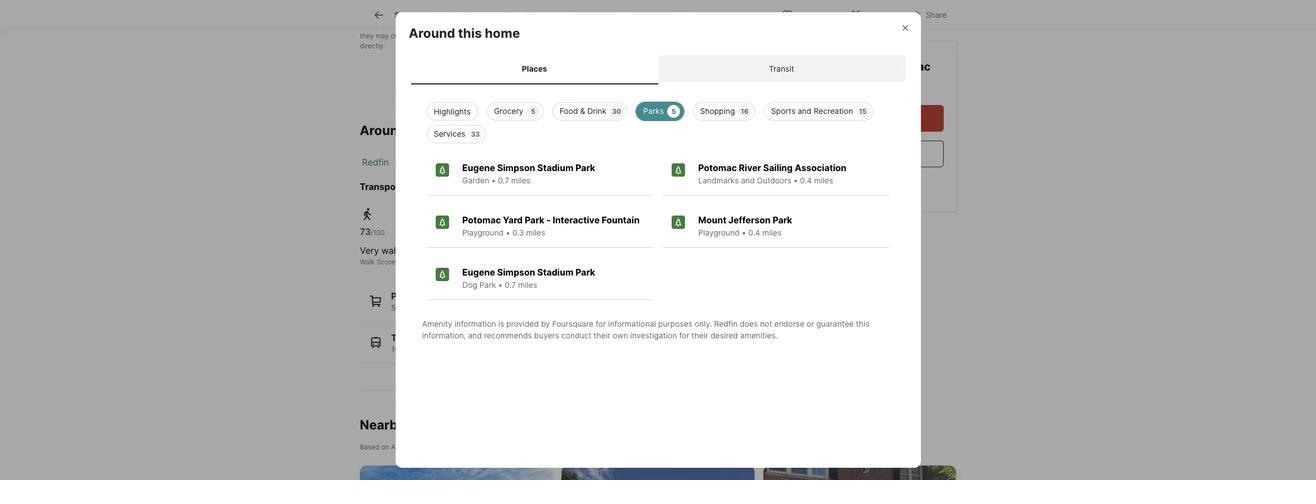 Task type: describe. For each thing, give the bounding box(es) containing it.
5 right parks
[[672, 107, 676, 116]]

foursquare
[[552, 320, 594, 329]]

floor plans tab
[[493, 2, 558, 28]]

miles inside "eugene simpson stadium park dog park • 0.7 miles"
[[518, 281, 537, 290]]

based on avalon potomac yard
[[360, 443, 458, 452]]

x-out
[[866, 10, 887, 19]]

transit for transit
[[769, 64, 794, 73]]

including
[[360, 5, 388, 13]]

potomac down rentals
[[414, 443, 442, 452]]

redfin inside amenity information is provided by foursquare for informational purposes only. redfin does not endorse or guarantee this information, and recommends buyers conduct their own investigation for their desired amenities.
[[714, 320, 738, 329]]

conduct
[[561, 331, 592, 341]]

park down biker's paradise
[[576, 267, 595, 278]]

93
[[561, 227, 573, 238]]

transit for transit 10a, 10b, 11y, blue, dc3, mw1, yellow
[[391, 333, 422, 344]]

x-out button
[[841, 3, 897, 25]]

guarantee inside amenity information is provided by foursquare for informational purposes only. redfin does not endorse or guarantee this information, and recommends buyers conduct their own investigation for their desired amenities.
[[816, 320, 854, 329]]

16
[[741, 107, 749, 116]]

avalon down highlights
[[409, 123, 452, 139]]

landmarks
[[698, 176, 739, 185]]

change
[[391, 32, 414, 40]]

provided
[[506, 320, 539, 329]]

informational
[[608, 320, 656, 329]]

rentals
[[408, 418, 452, 434]]

sailing
[[763, 163, 793, 174]]

this inside around this home element
[[458, 25, 482, 41]]

• inside potomac yard park - interactive fountain playground • 0.3 miles
[[506, 228, 510, 238]]

park inside eugene simpson stadium park garden • 0.7 miles
[[576, 163, 595, 174]]

around for around avalon potomac yard
[[360, 123, 406, 139]]

avalon right on
[[391, 443, 412, 452]]

nearby
[[360, 418, 405, 434]]

potomac inside potomac river sailing association landmarks and outdoors • 0.4 miles
[[698, 163, 737, 174]]

not inside amenity information is provided by foursquare for informational purposes only. redfin does not endorse or guarantee this information, and recommends buyers conduct their own investigation for their desired amenities.
[[760, 320, 772, 329]]

may
[[376, 32, 389, 40]]

0 vertical spatial does
[[382, 22, 397, 30]]

not inside school service boundaries are intended to be used as a reference only; they may change and are not
[[441, 32, 452, 40]]

be inside school service boundaries are intended to be used as a reference only; they may change and are not
[[669, 22, 677, 30]]

potomac river sailing association landmarks and outdoors • 0.4 miles
[[698, 163, 847, 185]]

10a,
[[391, 345, 407, 354]]

overview
[[446, 10, 480, 20]]

parks
[[502, 303, 522, 313]]

/100 for 67
[[475, 229, 489, 237]]

simpson for eugene simpson stadium park dog park • 0.7 miles
[[497, 267, 535, 278]]

0 vertical spatial guarantee
[[447, 22, 480, 30]]

1 school from the left
[[570, 32, 591, 40]]

reference
[[711, 22, 742, 30]]

this inside amenity information is provided by foursquare for informational purposes only. redfin does not endorse or guarantee this information, and recommends buyers conduct their own investigation for their desired amenities.
[[856, 320, 870, 329]]

groceries,
[[398, 303, 435, 313]]

desired
[[711, 331, 738, 341]]

amenities
[[612, 10, 648, 20]]

sports
[[771, 106, 796, 116]]

dc3,
[[464, 345, 482, 354]]

x-
[[866, 10, 874, 19]]

alexandria link
[[456, 157, 500, 168]]

potomac yard park - interactive fountain playground • 0.3 miles
[[462, 215, 640, 238]]

yard inside avalon potomac yard
[[796, 77, 821, 90]]

tab list containing search
[[360, 0, 724, 28]]

eugene for eugene simpson stadium park dog park • 0.7 miles
[[462, 267, 495, 278]]

67
[[464, 227, 475, 238]]

school service boundaries are intended to be used as a reference only; they may change and are not
[[360, 22, 759, 40]]

park inside potomac yard park - interactive fountain playground • 0.3 miles
[[525, 215, 544, 226]]

playground inside potomac yard park - interactive fountain playground • 0.3 miles
[[462, 228, 504, 238]]

very
[[360, 245, 379, 257]]

sports and recreation
[[771, 106, 853, 116]]

favorite button
[[773, 3, 836, 25]]

transportation near avalon potomac yard
[[360, 181, 541, 193]]

request a tour
[[839, 113, 901, 124]]

biker's
[[561, 245, 588, 257]]

walk
[[360, 258, 375, 267]]

• inside "eugene simpson stadium park dog park • 0.7 miles"
[[498, 281, 503, 290]]

avalon potomac yard
[[796, 60, 930, 90]]

the inside guaranteed to be accurate. to verify school enrollment eligibility, contact the school district directly.
[[685, 32, 696, 40]]

walkable
[[382, 245, 419, 257]]

photo of 1700 w abingdon dr #201, alexandria, va 22314 image
[[562, 466, 755, 481]]

eugene for eugene simpson stadium park garden • 0.7 miles
[[462, 163, 495, 174]]

park inside mount jefferson park playground • 0.4 miles
[[773, 215, 792, 226]]

plans
[[526, 10, 545, 20]]

paradise
[[591, 245, 627, 257]]

food
[[560, 106, 578, 116]]

purposes
[[658, 320, 693, 329]]

share button
[[901, 3, 956, 25]]

endorse inside amenity information is provided by foursquare for informational purposes only. redfin does not endorse or guarantee this information, and recommends buyers conduct their own investigation for their desired amenities.
[[774, 320, 805, 329]]

5 right grocery
[[531, 107, 535, 116]]

around this home dialog
[[395, 12, 921, 469]]

around for around this home
[[409, 25, 455, 41]]

buyers
[[534, 331, 559, 341]]

potomac inside avalon potomac yard
[[882, 60, 930, 73]]

1 their from the left
[[594, 331, 611, 341]]

service
[[558, 22, 581, 30]]

accurate.
[[510, 32, 539, 40]]

transit 10a, 10b, 11y, blue, dc3, mw1, yellow
[[391, 333, 530, 354]]

0.3
[[512, 228, 524, 238]]

to
[[541, 32, 549, 40]]

river
[[739, 163, 761, 174]]

biker's paradise
[[561, 245, 627, 257]]

and up redfin does not endorse or guarantee this information.
[[435, 5, 447, 13]]

overview tab
[[433, 2, 493, 28]]

dog
[[462, 281, 477, 290]]

list box inside "around this home" dialog
[[418, 98, 899, 144]]

yard down grocery
[[513, 123, 542, 139]]

67 /100
[[464, 227, 489, 238]]

2 their from the left
[[692, 331, 708, 341]]

potomac up alexandria
[[455, 123, 510, 139]]

virginia link
[[407, 157, 438, 168]]

yard inside potomac yard park - interactive fountain playground • 0.3 miles
[[503, 215, 523, 226]]

and right "sports"
[[798, 106, 812, 116]]

yellow
[[506, 345, 530, 354]]

floor plans
[[505, 10, 545, 20]]

&
[[580, 106, 585, 116]]

redfin for redfin
[[362, 157, 389, 168]]

around avalon potomac yard
[[360, 123, 542, 139]]

alexandria
[[456, 157, 500, 168]]

grocery
[[494, 106, 524, 116]]

around this home
[[409, 25, 520, 41]]

good
[[464, 245, 486, 257]]

mount jefferson park playground • 0.4 miles
[[698, 215, 792, 238]]

request a tour button
[[796, 105, 944, 132]]

miles inside eugene simpson stadium park garden • 0.7 miles
[[511, 176, 530, 185]]

and inside potomac river sailing association landmarks and outdoors • 0.4 miles
[[741, 176, 755, 185]]

garden
[[462, 176, 489, 185]]

transit tab
[[658, 55, 905, 82]]

based
[[360, 443, 379, 452]]

simpson for eugene simpson stadium park garden • 0.7 miles
[[497, 163, 535, 174]]

a inside button
[[876, 113, 881, 124]]

1 horizontal spatial for
[[679, 331, 689, 341]]

directly.
[[360, 42, 385, 50]]

®
[[395, 258, 399, 267]]

miles inside potomac yard park - interactive fountain playground • 0.3 miles
[[526, 228, 545, 238]]

0.4 inside potomac river sailing association landmarks and outdoors • 0.4 miles
[[800, 176, 812, 185]]

yard down 22305 link
[[521, 181, 541, 193]]

used
[[679, 22, 695, 30]]

stadium for eugene simpson stadium park dog park • 0.7 miles
[[537, 267, 574, 278]]

interactive
[[553, 215, 600, 226]]

amenities tab
[[600, 2, 660, 28]]

0 vertical spatial or
[[439, 22, 446, 30]]

playground inside mount jefferson park playground • 0.4 miles
[[698, 228, 740, 238]]

only;
[[743, 22, 759, 30]]



Task type: vqa. For each thing, say whether or not it's contained in the screenshot.


Task type: locate. For each thing, give the bounding box(es) containing it.
is
[[498, 320, 504, 329]]

0 horizontal spatial for
[[596, 320, 606, 329]]

photo of 120 e reed ave, alexandria, va 22305 image
[[360, 466, 553, 481]]

0 horizontal spatial guarantee
[[447, 22, 480, 30]]

around this home element
[[409, 12, 533, 41]]

0.7 up parks at left bottom
[[505, 281, 516, 290]]

endorse up amenities.
[[774, 320, 805, 329]]

to inside guaranteed to be accurate. to verify school enrollment eligibility, contact the school district directly.
[[492, 32, 498, 40]]

0 horizontal spatial around
[[360, 123, 406, 139]]

0 horizontal spatial transit
[[391, 333, 422, 344]]

stadium up the -
[[537, 163, 574, 174]]

1 vertical spatial be
[[500, 32, 508, 40]]

avalon up 15
[[843, 60, 880, 73]]

eugene up the 'dog'
[[462, 267, 495, 278]]

fees tab
[[558, 2, 600, 28]]

themselves.
[[511, 5, 549, 13]]

their left the own
[[594, 331, 611, 341]]

eugene up garden
[[462, 163, 495, 174]]

1 vertical spatial does
[[740, 320, 758, 329]]

redfin up they
[[360, 22, 380, 30]]

26
[[437, 303, 446, 313]]

tour
[[883, 113, 901, 124]]

verify
[[551, 32, 569, 40]]

1 horizontal spatial to
[[661, 22, 668, 30]]

-
[[547, 215, 551, 226]]

favorite
[[798, 10, 827, 19]]

playground down mount
[[698, 228, 740, 238]]

park right jefferson
[[773, 215, 792, 226]]

73 /100
[[360, 227, 385, 238]]

0 horizontal spatial endorse
[[411, 22, 437, 30]]

park right the 'dog'
[[480, 281, 496, 290]]

around inside around this home element
[[409, 25, 455, 41]]

1 /100 from the left
[[371, 229, 385, 237]]

places 5 groceries, 26 restaurants, 5 parks
[[391, 291, 522, 313]]

potomac up tour
[[882, 60, 930, 73]]

information,
[[422, 331, 466, 341]]

be inside guaranteed to be accurate. to verify school enrollment eligibility, contact the school district directly.
[[500, 32, 508, 40]]

eligibility,
[[628, 32, 658, 40]]

transit up 10a,
[[391, 333, 422, 344]]

are down redfin does not endorse or guarantee this information.
[[430, 32, 440, 40]]

stadium inside "eugene simpson stadium park dog park • 0.7 miles"
[[537, 267, 574, 278]]

0 horizontal spatial places
[[391, 291, 420, 302]]

not up change
[[399, 22, 410, 30]]

0 horizontal spatial to
[[492, 32, 498, 40]]

places down guaranteed to be accurate. to verify school enrollment eligibility, contact the school district directly.
[[522, 64, 547, 73]]

places inside tab
[[522, 64, 547, 73]]

0 vertical spatial tab list
[[360, 0, 724, 28]]

0 horizontal spatial their
[[594, 331, 611, 341]]

nearby rentals
[[360, 418, 452, 434]]

/100 up good
[[475, 229, 489, 237]]

1 vertical spatial tab list
[[409, 53, 907, 85]]

only.
[[695, 320, 712, 329]]

a inside school service boundaries are intended to be used as a reference only; they may change and are not
[[706, 22, 710, 30]]

recreation
[[814, 106, 853, 116]]

0 horizontal spatial /100
[[371, 229, 385, 237]]

1 horizontal spatial places
[[522, 64, 547, 73]]

1 stadium from the top
[[537, 163, 574, 174]]

park up interactive
[[576, 163, 595, 174]]

information
[[455, 320, 496, 329]]

/100
[[371, 229, 385, 237], [475, 229, 489, 237]]

• inside potomac river sailing association landmarks and outdoors • 0.4 miles
[[794, 176, 798, 185]]

2 vertical spatial redfin
[[714, 320, 738, 329]]

contacting
[[400, 5, 433, 13]]

by
[[390, 5, 398, 13], [541, 320, 550, 329]]

0 vertical spatial simpson
[[497, 163, 535, 174]]

mount
[[698, 215, 727, 226]]

and inside amenity information is provided by foursquare for informational purposes only. redfin does not endorse or guarantee this information, and recommends buyers conduct their own investigation for their desired amenities.
[[468, 331, 482, 341]]

2 eugene from the top
[[462, 267, 495, 278]]

the right visiting
[[473, 5, 483, 13]]

they
[[360, 32, 374, 40]]

0 horizontal spatial by
[[390, 5, 398, 13]]

their
[[594, 331, 611, 341], [692, 331, 708, 341]]

places for places
[[522, 64, 547, 73]]

2 vertical spatial not
[[760, 320, 772, 329]]

0 vertical spatial not
[[399, 22, 410, 30]]

simpson inside eugene simpson stadium park garden • 0.7 miles
[[497, 163, 535, 174]]

0 vertical spatial 0.4
[[800, 176, 812, 185]]

• down jefferson
[[742, 228, 746, 238]]

0 vertical spatial are
[[620, 22, 630, 30]]

1 horizontal spatial /100
[[475, 229, 489, 237]]

eugene simpson stadium park dog park • 0.7 miles
[[462, 267, 595, 290]]

2 simpson from the top
[[497, 267, 535, 278]]

and down information
[[468, 331, 482, 341]]

amenities.
[[740, 331, 778, 341]]

and right change
[[416, 32, 428, 40]]

eugene simpson stadium park garden • 0.7 miles
[[462, 163, 595, 185]]

yard
[[796, 77, 821, 90], [513, 123, 542, 139], [521, 181, 541, 193], [503, 215, 523, 226], [444, 443, 458, 452]]

0 horizontal spatial not
[[399, 22, 410, 30]]

and inside school service boundaries are intended to be used as a reference only; they may change and are not
[[416, 32, 428, 40]]

redfin for redfin does not endorse or guarantee this information.
[[360, 22, 380, 30]]

drink
[[587, 106, 607, 116]]

to inside school service boundaries are intended to be used as a reference only; they may change and are not
[[661, 22, 668, 30]]

a left tour
[[876, 113, 881, 124]]

1 simpson from the top
[[497, 163, 535, 174]]

transit inside transit 10a, 10b, 11y, blue, dc3, mw1, yellow
[[391, 333, 422, 344]]

or
[[439, 22, 446, 30], [807, 320, 814, 329]]

the down the used
[[685, 32, 696, 40]]

investigation
[[630, 331, 677, 341]]

/100 inside 73 /100
[[371, 229, 385, 237]]

places up groceries,
[[391, 291, 420, 302]]

1 playground from the left
[[462, 228, 504, 238]]

parks
[[643, 106, 664, 116]]

park left the -
[[525, 215, 544, 226]]

1 horizontal spatial guarantee
[[816, 320, 854, 329]]

1 horizontal spatial or
[[807, 320, 814, 329]]

school down as
[[698, 32, 718, 40]]

recommends
[[484, 331, 532, 341]]

for down purposes
[[679, 331, 689, 341]]

1 vertical spatial not
[[441, 32, 452, 40]]

be up contact on the top
[[669, 22, 677, 30]]

virginia
[[407, 157, 438, 168]]

0.7 right garden
[[498, 176, 509, 185]]

• inside eugene simpson stadium park garden • 0.7 miles
[[491, 176, 496, 185]]

does
[[382, 22, 397, 30], [740, 320, 758, 329]]

guaranteed to be accurate. to verify school enrollment eligibility, contact the school district directly.
[[360, 32, 742, 50]]

2 stadium from the top
[[537, 267, 574, 278]]

1 horizontal spatial be
[[669, 22, 677, 30]]

transit inside "tab"
[[769, 64, 794, 73]]

1 horizontal spatial their
[[692, 331, 708, 341]]

2 horizontal spatial not
[[760, 320, 772, 329]]

and down the river
[[741, 176, 755, 185]]

stadium down biker's
[[537, 267, 574, 278]]

0 horizontal spatial 0.4
[[748, 228, 760, 238]]

near
[[427, 181, 447, 193]]

1 horizontal spatial transit
[[769, 64, 794, 73]]

1 vertical spatial a
[[876, 113, 881, 124]]

0 horizontal spatial or
[[439, 22, 446, 30]]

0 horizontal spatial playground
[[462, 228, 504, 238]]

1 horizontal spatial playground
[[698, 228, 740, 238]]

playground up good transit at the left
[[462, 228, 504, 238]]

0.7 inside eugene simpson stadium park garden • 0.7 miles
[[498, 176, 509, 185]]

a
[[706, 22, 710, 30], [876, 113, 881, 124]]

1 vertical spatial 0.7
[[505, 281, 516, 290]]

1 vertical spatial guarantee
[[816, 320, 854, 329]]

simpson inside "eugene simpson stadium park dog park • 0.7 miles"
[[497, 267, 535, 278]]

0 horizontal spatial the
[[473, 5, 483, 13]]

around down "contacting"
[[409, 25, 455, 41]]

schools
[[673, 10, 703, 20]]

playground
[[462, 228, 504, 238], [698, 228, 740, 238]]

school
[[534, 22, 556, 30]]

1 vertical spatial simpson
[[497, 267, 535, 278]]

by up the buyers
[[541, 320, 550, 329]]

/100 for 73
[[371, 229, 385, 237]]

2 school from the left
[[698, 32, 718, 40]]

5 left groceries,
[[391, 303, 396, 313]]

22305 link
[[518, 157, 545, 168]]

redfin up transportation
[[362, 157, 389, 168]]

1 vertical spatial for
[[679, 331, 689, 341]]

0 vertical spatial eugene
[[462, 163, 495, 174]]

search link
[[372, 8, 421, 22]]

1 vertical spatial redfin
[[362, 157, 389, 168]]

transit left contact
[[769, 64, 794, 73]]

1 vertical spatial around
[[360, 123, 406, 139]]

miles down jefferson
[[762, 228, 782, 238]]

• left 0.3
[[506, 228, 510, 238]]

1 horizontal spatial not
[[441, 32, 452, 40]]

highlights
[[434, 107, 471, 116]]

1 vertical spatial endorse
[[774, 320, 805, 329]]

5 left parks at left bottom
[[495, 303, 499, 313]]

0 vertical spatial the
[[473, 5, 483, 13]]

1 horizontal spatial school
[[698, 32, 718, 40]]

to up contact on the top
[[661, 22, 668, 30]]

0 vertical spatial 0.7
[[498, 176, 509, 185]]

miles down association
[[814, 176, 833, 185]]

does up amenities.
[[740, 320, 758, 329]]

are down the amenities at the top left
[[620, 22, 630, 30]]

1 horizontal spatial are
[[620, 22, 630, 30]]

score
[[377, 258, 395, 267]]

including by contacting and visiting the schools themselves.
[[360, 5, 549, 13]]

0.4 inside mount jefferson park playground • 0.4 miles
[[748, 228, 760, 238]]

1 vertical spatial transit
[[391, 333, 422, 344]]

transit
[[769, 64, 794, 73], [391, 333, 422, 344]]

1 vertical spatial eugene
[[462, 267, 495, 278]]

0.4 down jefferson
[[748, 228, 760, 238]]

2 playground from the left
[[698, 228, 740, 238]]

0 vertical spatial transit
[[769, 64, 794, 73]]

1 horizontal spatial around
[[409, 25, 455, 41]]

0 vertical spatial places
[[522, 64, 547, 73]]

22305
[[518, 157, 545, 168]]

eugene inside eugene simpson stadium park garden • 0.7 miles
[[462, 163, 495, 174]]

endorse down "contacting"
[[411, 22, 437, 30]]

1 vertical spatial are
[[430, 32, 440, 40]]

a right as
[[706, 22, 710, 30]]

photo of 113 e glebe rd unit c, alexandria, va 22305 image
[[763, 466, 956, 481]]

/100 up very
[[371, 229, 385, 237]]

2 /100 from the left
[[475, 229, 489, 237]]

by right including
[[390, 5, 398, 13]]

guarantee
[[447, 22, 480, 30], [816, 320, 854, 329]]

0 vertical spatial redfin
[[360, 22, 380, 30]]

miles inside mount jefferson park playground • 0.4 miles
[[762, 228, 782, 238]]

places for places 5 groceries, 26 restaurants, 5 parks
[[391, 291, 420, 302]]

avalon inside avalon potomac yard
[[843, 60, 880, 73]]

tab list
[[360, 0, 724, 28], [409, 53, 907, 85]]

/100 inside 67 /100
[[475, 229, 489, 237]]

• right the outdoors
[[794, 176, 798, 185]]

tab list inside "around this home" dialog
[[409, 53, 907, 85]]

1 vertical spatial to
[[492, 32, 498, 40]]

services
[[434, 129, 466, 139]]

shopping
[[700, 106, 735, 116]]

not up amenities.
[[760, 320, 772, 329]]

1 horizontal spatial does
[[740, 320, 758, 329]]

0 vertical spatial a
[[706, 22, 710, 30]]

district
[[720, 32, 742, 40]]

outdoors
[[757, 176, 791, 185]]

potomac down alexandria link
[[481, 181, 519, 193]]

1 vertical spatial stadium
[[537, 267, 574, 278]]

0 horizontal spatial a
[[706, 22, 710, 30]]

yard down contact
[[796, 77, 821, 90]]

miles down 22305 link
[[511, 176, 530, 185]]

1 vertical spatial the
[[685, 32, 696, 40]]

for right foursquare
[[596, 320, 606, 329]]

0.4 down association
[[800, 176, 812, 185]]

1 vertical spatial places
[[391, 291, 420, 302]]

be down the information.
[[500, 32, 508, 40]]

to down the information.
[[492, 32, 498, 40]]

miles right 0.3
[[526, 228, 545, 238]]

by inside amenity information is provided by foursquare for informational purposes only. redfin does not endorse or guarantee this information, and recommends buyers conduct their own investigation for their desired amenities.
[[541, 320, 550, 329]]

potomac inside potomac yard park - interactive fountain playground • 0.3 miles
[[462, 215, 501, 226]]

miles up parks at left bottom
[[518, 281, 537, 290]]

miles inside potomac river sailing association landmarks and outdoors • 0.4 miles
[[814, 176, 833, 185]]

1 horizontal spatial the
[[685, 32, 696, 40]]

1 eugene from the top
[[462, 163, 495, 174]]

list box containing grocery
[[418, 98, 899, 144]]

potomac up landmarks
[[698, 163, 737, 174]]

not
[[399, 22, 410, 30], [441, 32, 452, 40], [760, 320, 772, 329]]

search
[[394, 10, 421, 20]]

and
[[435, 5, 447, 13], [416, 32, 428, 40], [798, 106, 812, 116], [741, 176, 755, 185], [468, 331, 482, 341]]

0 horizontal spatial are
[[430, 32, 440, 40]]

0 vertical spatial be
[[669, 22, 677, 30]]

their down only.
[[692, 331, 708, 341]]

list box
[[418, 98, 899, 144]]

1 horizontal spatial by
[[541, 320, 550, 329]]

information.
[[495, 22, 532, 30]]

0 vertical spatial by
[[390, 5, 398, 13]]

redfin does not endorse or guarantee this information.
[[360, 22, 532, 30]]

share
[[926, 10, 947, 19]]

0 horizontal spatial school
[[570, 32, 591, 40]]

0 vertical spatial endorse
[[411, 22, 437, 30]]

tab list containing places
[[409, 53, 907, 85]]

potomac up 67 /100
[[462, 215, 501, 226]]

stadium inside eugene simpson stadium park garden • 0.7 miles
[[537, 163, 574, 174]]

1 vertical spatial 0.4
[[748, 228, 760, 238]]

boundaries
[[582, 22, 618, 30]]

school down service
[[570, 32, 591, 40]]

yard up 0.3
[[503, 215, 523, 226]]

good transit
[[464, 245, 516, 257]]

does inside amenity information is provided by foursquare for informational purposes only. redfin does not endorse or guarantee this information, and recommends buyers conduct their own investigation for their desired amenities.
[[740, 320, 758, 329]]

places inside places 5 groceries, 26 restaurants, 5 parks
[[391, 291, 420, 302]]

potomac
[[882, 60, 930, 73], [455, 123, 510, 139], [698, 163, 737, 174], [481, 181, 519, 193], [462, 215, 501, 226], [414, 443, 442, 452]]

yard up photo of 120 e reed ave, alexandria, va 22305
[[444, 443, 458, 452]]

•
[[491, 176, 496, 185], [794, 176, 798, 185], [506, 228, 510, 238], [742, 228, 746, 238], [498, 281, 503, 290]]

does up may
[[382, 22, 397, 30]]

redfin up desired
[[714, 320, 738, 329]]

1 horizontal spatial endorse
[[774, 320, 805, 329]]

1 vertical spatial by
[[541, 320, 550, 329]]

1 vertical spatial or
[[807, 320, 814, 329]]

fees
[[570, 10, 587, 20]]

0 vertical spatial around
[[409, 25, 455, 41]]

0 vertical spatial to
[[661, 22, 668, 30]]

1 horizontal spatial a
[[876, 113, 881, 124]]

or inside amenity information is provided by foursquare for informational purposes only. redfin does not endorse or guarantee this information, and recommends buyers conduct their own investigation for their desired amenities.
[[807, 320, 814, 329]]

around up redfin link at the left of page
[[360, 123, 406, 139]]

floor
[[505, 10, 523, 20]]

10b,
[[409, 345, 425, 354]]

0.7 inside "eugene simpson stadium park dog park • 0.7 miles"
[[505, 281, 516, 290]]

• inside mount jefferson park playground • 0.4 miles
[[742, 228, 746, 238]]

association
[[795, 163, 847, 174]]

0 vertical spatial for
[[596, 320, 606, 329]]

restaurants,
[[449, 303, 493, 313]]

around
[[409, 25, 455, 41], [360, 123, 406, 139]]

0 horizontal spatial be
[[500, 32, 508, 40]]

transportation
[[360, 181, 425, 193]]

1 horizontal spatial 0.4
[[800, 176, 812, 185]]

amenity
[[422, 320, 452, 329]]

avalon right near
[[449, 181, 478, 193]]

eugene inside "eugene simpson stadium park dog park • 0.7 miles"
[[462, 267, 495, 278]]

• right garden
[[491, 176, 496, 185]]

not down redfin does not endorse or guarantee this information.
[[441, 32, 452, 40]]

0 horizontal spatial does
[[382, 22, 397, 30]]

0 vertical spatial stadium
[[537, 163, 574, 174]]

request
[[839, 113, 874, 124]]

food & drink 30
[[560, 106, 621, 116]]

places tab
[[411, 55, 658, 82]]

• up parks at left bottom
[[498, 281, 503, 290]]

schools tab
[[660, 2, 715, 28]]

stadium for eugene simpson stadium park garden • 0.7 miles
[[537, 163, 574, 174]]

jefferson
[[729, 215, 771, 226]]



